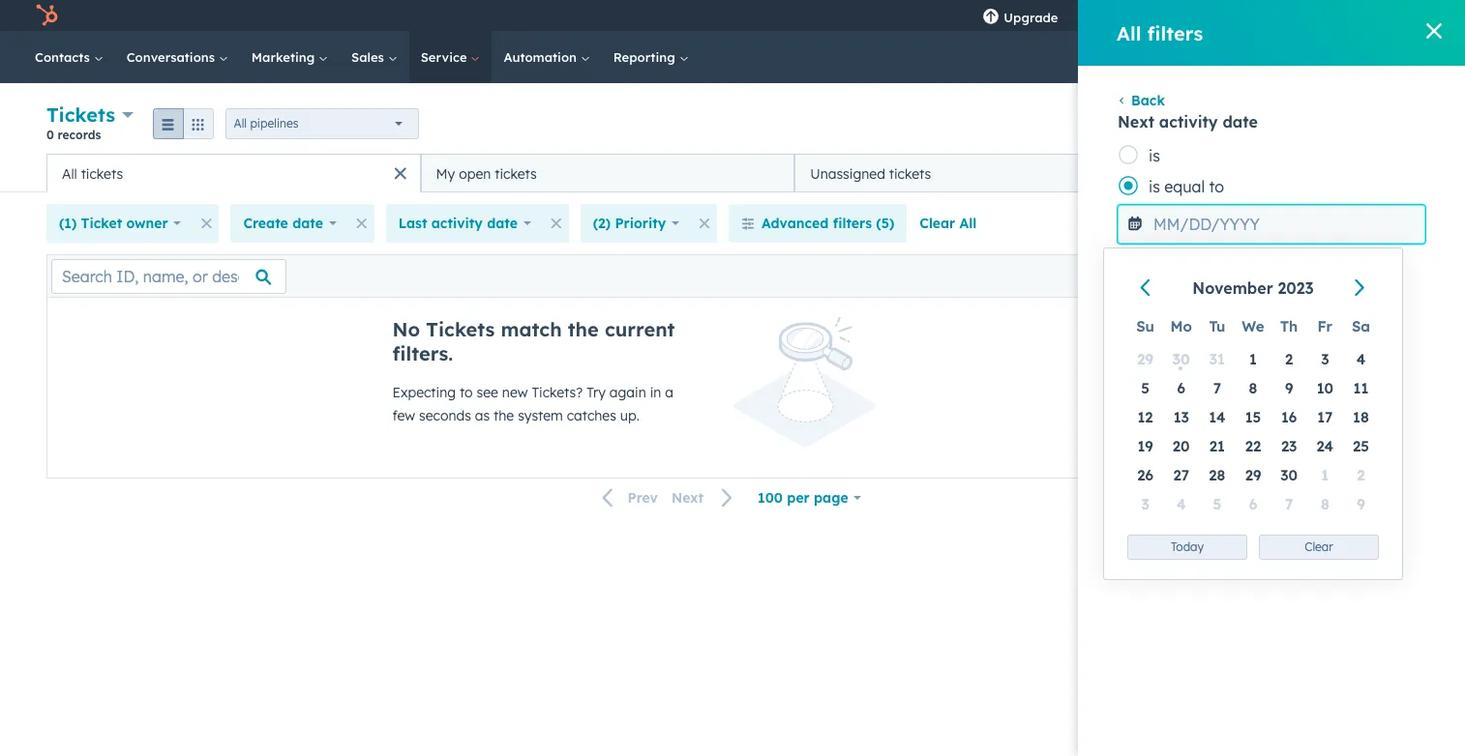 Task type: locate. For each thing, give the bounding box(es) containing it.
6 is from the top
[[1149, 347, 1160, 367]]

than down tu
[[1206, 347, 1240, 367]]

9 menu item
[[1271, 375, 1307, 404], [1343, 491, 1379, 520]]

all inside clear all button
[[960, 215, 977, 232]]

1 horizontal spatial 8
[[1321, 495, 1329, 514]]

0 horizontal spatial 2
[[1285, 350, 1293, 369]]

1 vertical spatial 1 menu item
[[1307, 462, 1343, 491]]

9 menu item up 16
[[1271, 375, 1307, 404]]

1 tickets from the left
[[81, 165, 123, 182]]

0 horizontal spatial 9
[[1285, 379, 1293, 398]]

tickets up (5)
[[889, 165, 931, 182]]

100 per page
[[758, 490, 848, 507]]

expecting
[[392, 384, 456, 402]]

0 horizontal spatial 3
[[1141, 495, 1149, 514]]

1 vertical spatial 8
[[1321, 495, 1329, 514]]

6 up 13
[[1177, 379, 1185, 398]]

27
[[1173, 466, 1189, 485]]

6 menu item down 22 menu item
[[1235, 491, 1271, 520]]

1 down "we"
[[1249, 350, 1257, 369]]

0 vertical spatial 7
[[1213, 379, 1221, 398]]

next for next
[[672, 490, 704, 507]]

is left the '20' menu item
[[1149, 440, 1160, 460]]

reporting link
[[602, 31, 700, 83]]

9 up 16
[[1285, 379, 1293, 398]]

5 for left 5 menu item
[[1141, 379, 1150, 398]]

1 horizontal spatial 3 menu item
[[1307, 345, 1343, 375]]

view right the save
[[1378, 216, 1402, 230]]

4 menu item down 27
[[1163, 491, 1199, 520]]

hubspot link
[[23, 4, 73, 27]]

(2) priority button
[[580, 204, 692, 243]]

no tickets match the current filters.
[[392, 317, 675, 366]]

filters.
[[392, 342, 453, 366]]

0 horizontal spatial 2 menu item
[[1271, 345, 1307, 375]]

tara schultz image
[[1272, 7, 1289, 24]]

is more than
[[1149, 347, 1240, 367]]

previous month image
[[1136, 278, 1157, 300]]

1 vertical spatial 8 menu item
[[1307, 491, 1343, 520]]

as
[[475, 407, 490, 425]]

7 is from the top
[[1149, 378, 1160, 398]]

1 horizontal spatial to
[[1209, 177, 1224, 196]]

activity inside popup button
[[431, 215, 483, 232]]

5 menu item up 12
[[1127, 375, 1163, 404]]

priority
[[615, 215, 666, 232]]

per
[[787, 490, 810, 507]]

is before
[[1149, 255, 1212, 274]]

all tickets
[[62, 165, 123, 182]]

automation
[[504, 49, 580, 65]]

calling icon button
[[1078, 3, 1110, 28]]

1 vertical spatial activity
[[431, 215, 483, 232]]

columns
[[1356, 269, 1401, 283]]

view
[[1241, 165, 1272, 182], [1378, 216, 1402, 230]]

30 menu item down 23
[[1271, 462, 1307, 491]]

8 menu item
[[1235, 375, 1271, 404], [1307, 491, 1343, 520]]

is unknown
[[1149, 440, 1230, 460]]

all right calling icon
[[1117, 21, 1141, 45]]

date up add view (3/5) popup button
[[1223, 112, 1258, 132]]

1 horizontal spatial 4 menu item
[[1343, 345, 1379, 375]]

29 down su
[[1137, 350, 1153, 369]]

6 down 22 menu item
[[1249, 495, 1257, 514]]

date down my open tickets
[[487, 215, 518, 232]]

tickets for unassigned tickets
[[889, 165, 931, 182]]

8 menu item up 'clear' button
[[1307, 491, 1343, 520]]

10 menu item
[[1307, 375, 1343, 404]]

3 menu item down '26'
[[1127, 491, 1163, 520]]

20 menu item
[[1163, 433, 1199, 462]]

2 horizontal spatial date
[[1223, 112, 1258, 132]]

0 vertical spatial 5
[[1141, 379, 1150, 398]]

9 for the top the 9 menu item
[[1285, 379, 1293, 398]]

date
[[1223, 112, 1258, 132], [292, 215, 323, 232], [487, 215, 518, 232]]

2 down 25 menu item
[[1357, 466, 1365, 485]]

1 vertical spatial next
[[672, 490, 704, 507]]

4 up 11
[[1356, 350, 1366, 369]]

4 down 27 menu item
[[1177, 495, 1186, 514]]

is for is equal to
[[1149, 177, 1160, 196]]

27 menu item
[[1163, 462, 1199, 491]]

2 menu item down 25
[[1343, 462, 1379, 491]]

activity
[[1159, 112, 1218, 132], [431, 215, 483, 232]]

menu
[[969, 0, 1442, 31]]

1 vertical spatial 5 menu item
[[1199, 491, 1235, 520]]

0 vertical spatial 2 menu item
[[1271, 345, 1307, 375]]

9 is from the top
[[1149, 440, 1160, 460]]

actions button
[[1136, 109, 1221, 140]]

(2)
[[593, 215, 611, 232]]

9 menu item down 25 menu item
[[1343, 491, 1379, 520]]

1 horizontal spatial 3
[[1321, 350, 1329, 369]]

all pipelines button
[[225, 108, 419, 139]]

7 menu item up 'clear' button
[[1271, 491, 1307, 520]]

0 horizontal spatial 3 menu item
[[1127, 491, 1163, 520]]

1 menu item
[[1235, 345, 1271, 375], [1307, 462, 1343, 491]]

search button
[[1415, 41, 1448, 74]]

1 horizontal spatial tickets
[[426, 317, 495, 342]]

4 menu item up 11
[[1343, 345, 1379, 375]]

expecting to see new tickets? try again in a few seconds as the system catches up.
[[392, 384, 673, 425]]

hubspot image
[[35, 4, 58, 27]]

0 vertical spatial 5 menu item
[[1127, 375, 1163, 404]]

1 horizontal spatial 30 menu item
[[1271, 462, 1307, 491]]

activity right last
[[431, 215, 483, 232]]

100 per page button
[[745, 479, 874, 518]]

8 is from the top
[[1149, 409, 1160, 429]]

2 menu item down th at top right
[[1271, 345, 1307, 375]]

1 vertical spatial 7 menu item
[[1271, 491, 1307, 520]]

1 horizontal spatial 9 menu item
[[1343, 491, 1379, 520]]

is known
[[1149, 409, 1212, 429]]

1 vertical spatial 29
[[1245, 466, 1261, 485]]

save view button
[[1314, 208, 1419, 239]]

apoptosis
[[1293, 8, 1353, 23]]

1 vertical spatial 3 menu item
[[1127, 491, 1163, 520]]

all down unassigned tickets button
[[960, 215, 977, 232]]

0 horizontal spatial 1 menu item
[[1235, 345, 1271, 375]]

0 horizontal spatial 5
[[1141, 379, 1150, 398]]

clear button
[[1259, 535, 1379, 560]]

18
[[1353, 408, 1369, 427]]

2 menu item
[[1271, 345, 1307, 375], [1343, 462, 1379, 491]]

0 vertical spatial activity
[[1159, 112, 1218, 132]]

15 menu item
[[1235, 404, 1271, 433]]

1 horizontal spatial 7
[[1285, 495, 1293, 514]]

prev button
[[591, 486, 665, 511]]

create date
[[243, 215, 323, 232]]

the right match
[[568, 317, 599, 342]]

3 for the right 3 menu item
[[1321, 350, 1329, 369]]

1 horizontal spatial view
[[1378, 216, 1402, 230]]

29 down 22 menu item
[[1245, 466, 1261, 485]]

9
[[1285, 379, 1293, 398], [1357, 495, 1365, 514]]

tickets button
[[46, 101, 133, 129]]

the inside 'no tickets match the current filters.'
[[568, 317, 599, 342]]

17 menu item
[[1307, 404, 1343, 433]]

1 vertical spatial clear
[[1305, 540, 1333, 555]]

to right equal
[[1209, 177, 1224, 196]]

0 horizontal spatial clear
[[920, 215, 955, 232]]

2 right 'studios' on the top right of page
[[1404, 8, 1411, 23]]

is left more on the top of the page
[[1149, 347, 1160, 367]]

30 for bottom 30 menu item
[[1281, 466, 1298, 485]]

next inside button
[[672, 490, 704, 507]]

menu item
[[1072, 0, 1076, 31]]

all inside all pipelines popup button
[[234, 116, 247, 130]]

1 menu item down "we"
[[1235, 345, 1271, 375]]

1 horizontal spatial tickets
[[495, 165, 537, 182]]

import
[[1249, 117, 1288, 131]]

0 horizontal spatial 7
[[1213, 379, 1221, 398]]

1 horizontal spatial activity
[[1159, 112, 1218, 132]]

1 horizontal spatial 1
[[1321, 466, 1329, 485]]

close image
[[1426, 23, 1442, 39]]

1 horizontal spatial 5 menu item
[[1199, 491, 1235, 520]]

0 horizontal spatial tickets
[[46, 103, 115, 127]]

0 horizontal spatial 30
[[1172, 350, 1190, 369]]

all down 0 records
[[62, 165, 77, 182]]

help button
[[1159, 0, 1192, 31]]

group
[[152, 108, 213, 139]]

filters inside button
[[833, 215, 872, 232]]

7 menu item
[[1199, 375, 1235, 404], [1271, 491, 1307, 520]]

is up previous month icon
[[1149, 255, 1160, 274]]

2 is from the top
[[1149, 177, 1160, 196]]

page
[[814, 490, 848, 507]]

0 vertical spatial 3 menu item
[[1307, 345, 1343, 375]]

2 for the top '2' menu item
[[1285, 350, 1293, 369]]

upgrade image
[[983, 9, 1000, 26]]

1 vertical spatial the
[[494, 407, 514, 425]]

0 vertical spatial 8
[[1249, 379, 1257, 398]]

equal
[[1164, 177, 1205, 196]]

1 horizontal spatial date
[[487, 215, 518, 232]]

4
[[1356, 350, 1366, 369], [1177, 495, 1186, 514]]

19 menu item
[[1127, 433, 1163, 462]]

view right "add"
[[1241, 165, 1272, 182]]

29 for the bottommost 29 menu item
[[1245, 466, 1261, 485]]

0 horizontal spatial next
[[672, 490, 704, 507]]

more
[[1164, 347, 1202, 367]]

next button
[[665, 486, 745, 511]]

1 menu item down 24 at right
[[1307, 462, 1343, 491]]

tickets right no
[[426, 317, 495, 342]]

known
[[1164, 409, 1212, 429]]

unassigned tickets button
[[795, 154, 1169, 193]]

1 horizontal spatial the
[[568, 317, 599, 342]]

0 vertical spatial 3
[[1321, 350, 1329, 369]]

tickets
[[81, 165, 123, 182], [495, 165, 537, 182], [889, 165, 931, 182]]

settings image
[[1199, 8, 1216, 26]]

13 menu item
[[1163, 404, 1199, 433]]

1 horizontal spatial 6 menu item
[[1235, 491, 1271, 520]]

0 vertical spatial 6 menu item
[[1163, 375, 1199, 404]]

1 vertical spatial 30 menu item
[[1271, 462, 1307, 491]]

is left mo
[[1149, 316, 1160, 336]]

0 horizontal spatial 6
[[1177, 379, 1185, 398]]

tickets?
[[532, 384, 583, 402]]

3 menu item
[[1307, 345, 1343, 375], [1127, 491, 1163, 520]]

than for is less than
[[1196, 378, 1229, 398]]

5 up 12
[[1141, 379, 1150, 398]]

2 tickets from the left
[[495, 165, 537, 182]]

is for is
[[1149, 146, 1160, 165]]

(3/5)
[[1277, 165, 1310, 182]]

all inside all tickets button
[[62, 165, 77, 182]]

to inside expecting to see new tickets? try again in a few seconds as the system catches up.
[[460, 384, 473, 402]]

29 for the leftmost 29 menu item
[[1137, 350, 1153, 369]]

3 up 10 at bottom right
[[1321, 350, 1329, 369]]

1 vertical spatial to
[[460, 384, 473, 402]]

0 vertical spatial 7 menu item
[[1199, 375, 1235, 404]]

edit columns button
[[1319, 264, 1414, 289]]

3 menu item up 10 at bottom right
[[1307, 345, 1343, 375]]

30 menu item up less
[[1163, 345, 1199, 375]]

1 vertical spatial 7
[[1285, 495, 1293, 514]]

date for next activity date
[[1223, 112, 1258, 132]]

clear all button
[[907, 204, 989, 243]]

all tickets button
[[46, 154, 421, 193]]

is left 13 menu item
[[1149, 409, 1160, 429]]

19
[[1138, 437, 1153, 456]]

0 horizontal spatial to
[[460, 384, 473, 402]]

1 horizontal spatial 9
[[1357, 495, 1365, 514]]

2 down th at top right
[[1285, 350, 1293, 369]]

1 horizontal spatial next
[[1118, 112, 1154, 132]]

0 horizontal spatial 30 menu item
[[1163, 345, 1199, 375]]

12
[[1138, 408, 1153, 427]]

0 horizontal spatial 7 menu item
[[1199, 375, 1235, 404]]

apply filter button
[[1117, 480, 1209, 511]]

29 menu item
[[1127, 345, 1163, 375], [1235, 462, 1271, 491]]

tickets up records
[[46, 103, 115, 127]]

0 horizontal spatial activity
[[431, 215, 483, 232]]

1 vertical spatial than
[[1196, 378, 1229, 398]]

1 vertical spatial 4 menu item
[[1163, 491, 1199, 520]]

3 tickets from the left
[[889, 165, 931, 182]]

0 vertical spatial the
[[568, 317, 599, 342]]

is left less
[[1149, 378, 1160, 398]]

0 vertical spatial 9
[[1285, 379, 1293, 398]]

is for is after
[[1149, 285, 1160, 305]]

4 menu item
[[1343, 345, 1379, 375], [1163, 491, 1199, 520]]

5 is from the top
[[1149, 316, 1160, 336]]

actions
[[1152, 117, 1193, 131]]

is for is before
[[1149, 255, 1160, 274]]

21
[[1209, 437, 1225, 456]]

30 menu item
[[1163, 345, 1199, 375], [1271, 462, 1307, 491]]

all filters
[[1117, 21, 1203, 45]]

than
[[1206, 347, 1240, 367], [1196, 378, 1229, 398]]

8 for '8' menu item to the right
[[1321, 495, 1329, 514]]

Search HubSpot search field
[[1193, 41, 1430, 74]]

1 horizontal spatial 29
[[1245, 466, 1261, 485]]

group inside tickets banner
[[152, 108, 213, 139]]

tickets down records
[[81, 165, 123, 182]]

next month image
[[1349, 278, 1370, 300]]

to left see
[[460, 384, 473, 402]]

0 horizontal spatial the
[[494, 407, 514, 425]]

1 down 24 menu item
[[1321, 466, 1329, 485]]

7 menu item up 14
[[1199, 375, 1235, 404]]

to
[[1209, 177, 1224, 196], [460, 384, 473, 402]]

6 menu item
[[1163, 375, 1199, 404], [1235, 491, 1271, 520]]

5 down 28 menu item
[[1213, 495, 1221, 514]]

1 is from the top
[[1149, 146, 1160, 165]]

filters
[[1147, 21, 1203, 45], [833, 215, 872, 232]]

no
[[392, 317, 420, 342]]

save view
[[1348, 216, 1402, 230]]

3 is from the top
[[1149, 255, 1160, 274]]

tickets inside "button"
[[495, 165, 537, 182]]

tickets right open at the top of the page
[[495, 165, 537, 182]]

than for is more than
[[1206, 347, 1240, 367]]

18 menu item
[[1343, 404, 1379, 433]]

is left the after
[[1149, 285, 1160, 305]]

4 is from the top
[[1149, 285, 1160, 305]]

0 vertical spatial 9 menu item
[[1271, 375, 1307, 404]]

between
[[1164, 316, 1227, 336]]

0 horizontal spatial filters
[[833, 215, 872, 232]]

all left pipelines
[[234, 116, 247, 130]]

advanced filters (5) button
[[729, 204, 907, 243]]

0 vertical spatial 8 menu item
[[1235, 375, 1271, 404]]

1 horizontal spatial 4
[[1356, 350, 1366, 369]]

30 up less
[[1172, 350, 1190, 369]]

is left equal
[[1149, 177, 1160, 196]]

0 vertical spatial 30 menu item
[[1163, 345, 1199, 375]]

8 menu item up 15
[[1235, 375, 1271, 404]]

1 horizontal spatial filters
[[1147, 21, 1203, 45]]

next down back button
[[1118, 112, 1154, 132]]

prev
[[628, 490, 658, 507]]

5 menu item
[[1127, 375, 1163, 404], [1199, 491, 1235, 520]]

0 horizontal spatial 29
[[1137, 350, 1153, 369]]

view inside add view (3/5) popup button
[[1241, 165, 1272, 182]]

1 vertical spatial view
[[1378, 216, 1402, 230]]

view inside save view button
[[1378, 216, 1402, 230]]

Enter value text field
[[1118, 205, 1425, 244]]

clear for clear
[[1305, 540, 1333, 555]]

1 horizontal spatial clear
[[1305, 540, 1333, 555]]

edit
[[1331, 269, 1353, 283]]

3 down 26 'menu item' in the right bottom of the page
[[1141, 495, 1149, 514]]

31
[[1209, 350, 1225, 369]]

less
[[1164, 378, 1191, 398]]

upgrade
[[1004, 10, 1058, 25]]

next right the prev
[[672, 490, 704, 507]]

30 down 23 'menu item'
[[1281, 466, 1298, 485]]

1 vertical spatial 9
[[1357, 495, 1365, 514]]

clear for clear all
[[920, 215, 955, 232]]

0 horizontal spatial 1
[[1249, 350, 1257, 369]]

november
[[1193, 279, 1273, 298]]

5 menu item down 28
[[1199, 491, 1235, 520]]

1 vertical spatial 3
[[1141, 495, 1149, 514]]

than down 31 'menu item'
[[1196, 378, 1229, 398]]

7 up 'clear' button
[[1285, 495, 1293, 514]]

5 for bottom 5 menu item
[[1213, 495, 1221, 514]]

28 menu item
[[1199, 462, 1235, 491]]

the right as
[[494, 407, 514, 425]]

back
[[1131, 92, 1165, 109]]

7 down 31 'menu item'
[[1213, 379, 1221, 398]]

is down actions
[[1149, 146, 1160, 165]]

apoptosis studios 2 button
[[1260, 0, 1440, 31]]

is after
[[1149, 285, 1200, 305]]

8 up 'clear' button
[[1321, 495, 1329, 514]]

29 menu item down su
[[1127, 345, 1163, 375]]

9 down 25 menu item
[[1357, 495, 1365, 514]]

clear
[[920, 215, 955, 232], [1305, 540, 1333, 555]]

1 horizontal spatial 29 menu item
[[1235, 462, 1271, 491]]

1 horizontal spatial 30
[[1281, 466, 1298, 485]]

date right create
[[292, 215, 323, 232]]

0 vertical spatial filters
[[1147, 21, 1203, 45]]

date for last activity date
[[487, 215, 518, 232]]

0 vertical spatial 29
[[1137, 350, 1153, 369]]

8 up 15
[[1249, 379, 1257, 398]]

advanced
[[762, 215, 829, 232]]

29 menu item down 22 on the bottom
[[1235, 462, 1271, 491]]

activity down back
[[1159, 112, 1218, 132]]

6 menu item up 13
[[1163, 375, 1199, 404]]

1 vertical spatial tickets
[[426, 317, 495, 342]]



Task type: vqa. For each thing, say whether or not it's contained in the screenshot.
Is Less Than in the right of the page
yes



Task type: describe. For each thing, give the bounding box(es) containing it.
next for next activity date
[[1118, 112, 1154, 132]]

november 2023
[[1193, 279, 1314, 298]]

notifications button
[[1224, 0, 1257, 31]]

today
[[1171, 540, 1204, 555]]

0 horizontal spatial 6 menu item
[[1163, 375, 1199, 404]]

25 menu item
[[1343, 433, 1379, 462]]

tickets banner
[[46, 101, 1419, 154]]

the inside expecting to see new tickets? try again in a few seconds as the system catches up.
[[494, 407, 514, 425]]

match
[[501, 317, 562, 342]]

activity for last
[[431, 215, 483, 232]]

16 menu item
[[1271, 404, 1307, 433]]

0 vertical spatial 4 menu item
[[1343, 345, 1379, 375]]

0 horizontal spatial date
[[292, 215, 323, 232]]

0 horizontal spatial 8 menu item
[[1235, 375, 1271, 404]]

25
[[1353, 437, 1369, 456]]

last activity date
[[398, 215, 518, 232]]

28
[[1209, 466, 1225, 485]]

24 menu item
[[1307, 433, 1343, 462]]

see
[[477, 384, 498, 402]]

activity for next
[[1159, 112, 1218, 132]]

3 for leftmost 3 menu item
[[1141, 495, 1149, 514]]

1 vertical spatial 9 menu item
[[1343, 491, 1379, 520]]

add view (3/5)
[[1210, 165, 1310, 182]]

tickets inside popup button
[[46, 103, 115, 127]]

try
[[587, 384, 606, 402]]

all for all pipelines
[[234, 116, 247, 130]]

unassigned tickets
[[810, 165, 931, 182]]

1 horizontal spatial 6
[[1249, 495, 1257, 514]]

1 horizontal spatial 1 menu item
[[1307, 462, 1343, 491]]

0 horizontal spatial 5 menu item
[[1127, 375, 1163, 404]]

100
[[758, 490, 783, 507]]

seconds
[[419, 407, 471, 425]]

is equal to
[[1149, 177, 1224, 196]]

all for all filters
[[1117, 21, 1141, 45]]

import button
[[1232, 109, 1304, 140]]

filters for advanced
[[833, 215, 872, 232]]

filters for all
[[1147, 21, 1203, 45]]

apply
[[1133, 488, 1164, 502]]

is for is more than
[[1149, 347, 1160, 367]]

th
[[1280, 317, 1298, 336]]

unassigned
[[810, 165, 885, 182]]

before
[[1164, 255, 1212, 274]]

0 vertical spatial 1 menu item
[[1235, 345, 1271, 375]]

0 vertical spatial 4
[[1356, 350, 1366, 369]]

su
[[1136, 317, 1154, 336]]

23
[[1281, 437, 1297, 456]]

apoptosis studios 2
[[1293, 8, 1411, 23]]

notifications image
[[1231, 9, 1249, 26]]

conversations link
[[115, 31, 240, 83]]

2 for bottommost '2' menu item
[[1357, 466, 1365, 485]]

a
[[665, 384, 673, 402]]

conversations
[[126, 49, 219, 65]]

(1) ticket owner button
[[46, 204, 194, 243]]

10
[[1317, 379, 1333, 398]]

is for is less than
[[1149, 378, 1160, 398]]

all for all tickets
[[62, 165, 77, 182]]

26 menu item
[[1127, 462, 1163, 491]]

sales
[[351, 49, 388, 65]]

20
[[1173, 437, 1190, 456]]

back button
[[1117, 92, 1165, 109]]

14
[[1209, 408, 1226, 427]]

open
[[459, 165, 491, 182]]

clear all
[[920, 215, 977, 232]]

ticket
[[81, 215, 122, 232]]

marketing
[[251, 49, 318, 65]]

apply filter
[[1133, 488, 1193, 502]]

1 for the top 1 menu item
[[1249, 350, 1257, 369]]

my open tickets
[[436, 165, 537, 182]]

menu containing apoptosis studios 2
[[969, 0, 1442, 31]]

view for add
[[1241, 165, 1272, 182]]

is for is between
[[1149, 316, 1160, 336]]

26
[[1137, 466, 1153, 485]]

tu
[[1209, 317, 1225, 336]]

9 for the bottom the 9 menu item
[[1357, 495, 1365, 514]]

edit columns
[[1331, 269, 1401, 283]]

pagination navigation
[[591, 486, 745, 511]]

search image
[[1424, 50, 1438, 64]]

view for save
[[1378, 216, 1402, 230]]

13
[[1174, 408, 1189, 427]]

marketplaces button
[[1114, 0, 1155, 31]]

save
[[1348, 216, 1374, 230]]

21 menu item
[[1199, 433, 1235, 462]]

is for is known
[[1149, 409, 1160, 429]]

11 menu item
[[1343, 375, 1379, 404]]

create date button
[[231, 204, 349, 243]]

16
[[1281, 408, 1297, 427]]

0 horizontal spatial 4
[[1177, 495, 1186, 514]]

help image
[[1167, 9, 1184, 26]]

0 horizontal spatial 29 menu item
[[1127, 345, 1163, 375]]

export
[[1258, 269, 1295, 283]]

sales link
[[340, 31, 409, 83]]

0 vertical spatial to
[[1209, 177, 1224, 196]]

22
[[1245, 437, 1261, 456]]

my
[[436, 165, 455, 182]]

1 vertical spatial 2 menu item
[[1343, 462, 1379, 491]]

in
[[650, 384, 661, 402]]

filter
[[1168, 488, 1193, 502]]

contacts
[[35, 49, 94, 65]]

14 menu item
[[1199, 404, 1235, 433]]

tickets for all tickets
[[81, 165, 123, 182]]

current
[[605, 317, 675, 342]]

after
[[1164, 285, 1200, 305]]

add view (3/5) button
[[1177, 154, 1334, 193]]

Search ID, name, or description search field
[[51, 259, 286, 294]]

8 for left '8' menu item
[[1249, 379, 1257, 398]]

calling icon image
[[1085, 8, 1103, 25]]

1 for rightmost 1 menu item
[[1321, 466, 1329, 485]]

1 vertical spatial 29 menu item
[[1235, 462, 1271, 491]]

24
[[1317, 437, 1334, 456]]

23 menu item
[[1271, 433, 1307, 462]]

2023
[[1278, 279, 1314, 298]]

22 menu item
[[1235, 433, 1271, 462]]

2 inside popup button
[[1404, 8, 1411, 23]]

marketplaces image
[[1126, 9, 1143, 26]]

12 menu item
[[1127, 404, 1163, 433]]

contacts link
[[23, 31, 115, 83]]

we
[[1242, 317, 1264, 336]]

(1) ticket owner
[[59, 215, 168, 232]]

0 vertical spatial 6
[[1177, 379, 1185, 398]]

30 for leftmost 30 menu item
[[1172, 350, 1190, 369]]

automation link
[[492, 31, 602, 83]]

1 horizontal spatial 7 menu item
[[1271, 491, 1307, 520]]

1 horizontal spatial 8 menu item
[[1307, 491, 1343, 520]]

(5)
[[876, 215, 894, 232]]

owner
[[126, 215, 168, 232]]

is less than
[[1149, 378, 1229, 398]]

is for is unknown
[[1149, 440, 1160, 460]]

(1)
[[59, 215, 77, 232]]

tickets inside 'no tickets match the current filters.'
[[426, 317, 495, 342]]

today button
[[1127, 535, 1247, 560]]

few
[[392, 407, 415, 425]]

31 menu item
[[1199, 345, 1235, 375]]

1 vertical spatial 6 menu item
[[1235, 491, 1271, 520]]



